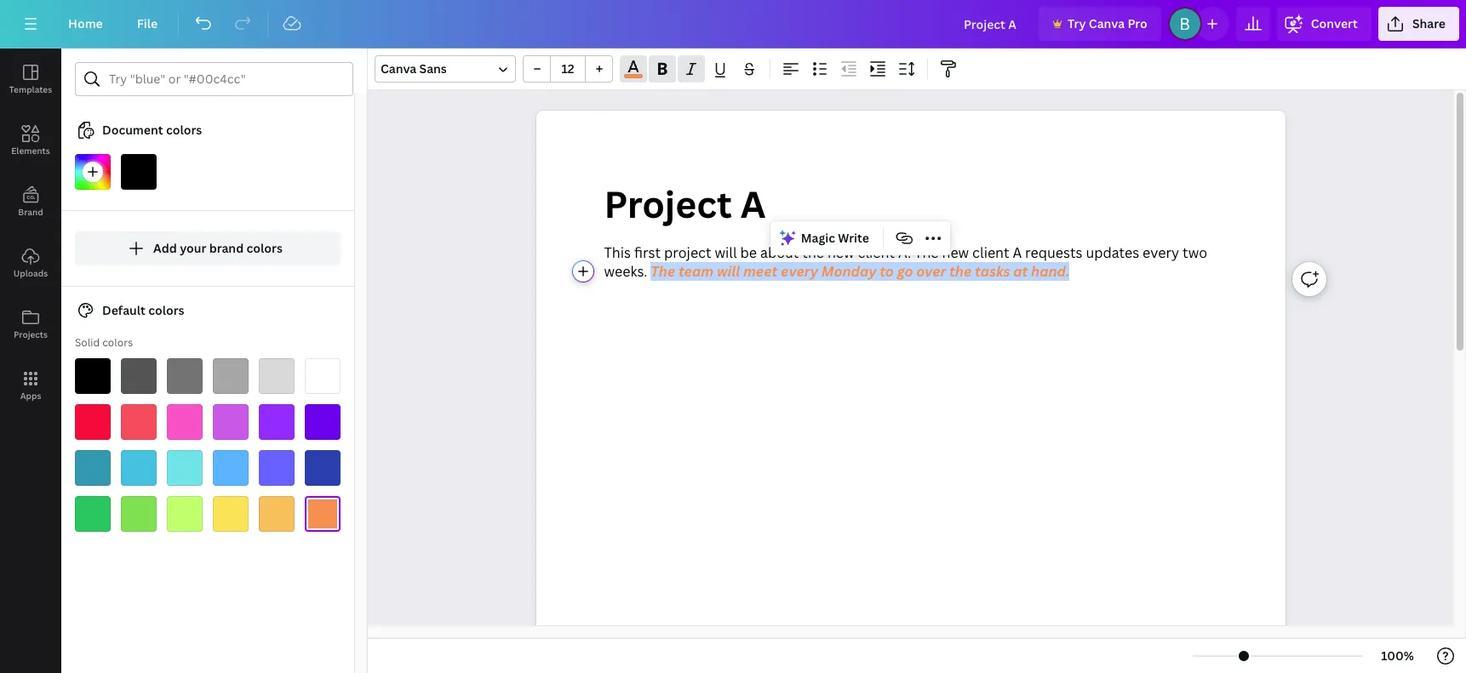 Task type: locate. For each thing, give the bounding box(es) containing it.
solid colors
[[75, 335, 133, 350]]

light blue #38b6ff image
[[213, 450, 249, 486], [213, 450, 249, 486]]

#ff914d image
[[624, 74, 643, 78], [624, 74, 643, 78]]

home link
[[54, 7, 116, 41]]

the up over
[[914, 243, 939, 262]]

the down first
[[651, 262, 675, 281]]

home
[[68, 15, 103, 32]]

colors inside button
[[246, 240, 283, 256]]

colors right default
[[148, 302, 184, 318]]

default colors
[[102, 302, 184, 318]]

add your brand colors
[[153, 240, 283, 256]]

lime #c1ff72 image
[[167, 496, 203, 532], [167, 496, 203, 532]]

add your brand colors button
[[75, 232, 341, 266]]

canva
[[1089, 15, 1125, 32], [381, 60, 417, 77]]

0 vertical spatial the
[[802, 243, 824, 262]]

green #00bf63 image
[[75, 496, 111, 532], [75, 496, 111, 532]]

hand.
[[1031, 262, 1070, 281]]

try
[[1068, 15, 1086, 32]]

magenta #cb6ce6 image
[[213, 404, 249, 440], [213, 404, 249, 440]]

brand
[[209, 240, 244, 256]]

new up over
[[942, 243, 969, 262]]

0 horizontal spatial a
[[740, 179, 766, 228]]

0 horizontal spatial new
[[827, 243, 854, 262]]

share
[[1412, 15, 1446, 32]]

the right over
[[949, 262, 972, 281]]

a up be
[[740, 179, 766, 228]]

0 horizontal spatial client
[[858, 243, 895, 262]]

black #000000 image
[[75, 358, 111, 394], [75, 358, 111, 394]]

1 vertical spatial the
[[949, 262, 972, 281]]

purple #8c52ff image
[[259, 404, 295, 440], [259, 404, 295, 440]]

client
[[858, 243, 895, 262], [972, 243, 1009, 262]]

a up at
[[1013, 243, 1022, 262]]

colors
[[166, 122, 202, 138], [246, 240, 283, 256], [148, 302, 184, 318], [102, 335, 133, 350]]

add a new color image
[[75, 154, 111, 190], [75, 154, 111, 190]]

1 horizontal spatial every
[[1143, 243, 1179, 262]]

this first project will be about the new client a. the new client a requests updates every two weeks.
[[604, 243, 1211, 281]]

0 vertical spatial a
[[740, 179, 766, 228]]

the inside the this first project will be about the new client a. the new client a requests updates every two weeks.
[[802, 243, 824, 262]]

at
[[1013, 262, 1028, 281]]

bright red #ff3131 image
[[75, 404, 111, 440]]

every left two
[[1143, 243, 1179, 262]]

peach #ffbd59 image
[[259, 496, 295, 532]]

pink #ff66c4 image
[[167, 404, 203, 440], [167, 404, 203, 440]]

0 vertical spatial will
[[715, 243, 737, 262]]

will
[[715, 243, 737, 262], [717, 262, 740, 281]]

2 new from the left
[[942, 243, 969, 262]]

canva right try
[[1089, 15, 1125, 32]]

white #ffffff image
[[305, 358, 341, 394], [305, 358, 341, 394]]

side panel tab list
[[0, 49, 61, 416]]

colors right document
[[166, 122, 202, 138]]

0 horizontal spatial the
[[802, 243, 824, 262]]

0 vertical spatial the
[[914, 243, 939, 262]]

orange #ff914d image
[[305, 496, 341, 532], [305, 496, 341, 532]]

new up monday
[[827, 243, 854, 262]]

team
[[679, 262, 714, 281]]

elements button
[[0, 110, 61, 171]]

1 horizontal spatial new
[[942, 243, 969, 262]]

group
[[523, 55, 613, 83]]

a
[[740, 179, 766, 228], [1013, 243, 1022, 262]]

cobalt blue #004aad image
[[305, 450, 341, 486]]

1 vertical spatial every
[[781, 262, 818, 281]]

violet #5e17eb image
[[305, 404, 341, 440], [305, 404, 341, 440]]

coral red #ff5757 image
[[121, 404, 157, 440]]

colors right solid
[[102, 335, 133, 350]]

100% button
[[1370, 643, 1425, 670]]

coral red #ff5757 image
[[121, 404, 157, 440]]

main menu bar
[[0, 0, 1466, 49]]

1 horizontal spatial the
[[914, 243, 939, 262]]

0 vertical spatial every
[[1143, 243, 1179, 262]]

1 horizontal spatial a
[[1013, 243, 1022, 262]]

canva left sans at the left top
[[381, 60, 417, 77]]

client up tasks
[[972, 243, 1009, 262]]

canva sans
[[381, 60, 447, 77]]

every down about
[[781, 262, 818, 281]]

will left be
[[715, 243, 737, 262]]

dark turquoise #0097b2 image
[[75, 450, 111, 486]]

client up to
[[858, 243, 895, 262]]

the right about
[[802, 243, 824, 262]]

to
[[880, 262, 894, 281]]

templates button
[[0, 49, 61, 110]]

go
[[897, 262, 913, 281]]

the team will meet every monday to go over the tasks at hand.
[[651, 262, 1070, 281]]

2 client from the left
[[972, 243, 1009, 262]]

brand
[[18, 206, 43, 218]]

1 vertical spatial a
[[1013, 243, 1022, 262]]

None text field
[[536, 111, 1285, 673]]

0 vertical spatial canva
[[1089, 15, 1125, 32]]

magic write
[[801, 230, 869, 246]]

the inside the this first project will be about the new client a. the new client a requests updates every two weeks.
[[914, 243, 939, 262]]

will left meet
[[717, 262, 740, 281]]

try canva pro
[[1068, 15, 1147, 32]]

cobalt blue #004aad image
[[305, 450, 341, 486]]

file button
[[123, 7, 171, 41]]

0 horizontal spatial canva
[[381, 60, 417, 77]]

every
[[1143, 243, 1179, 262], [781, 262, 818, 281]]

1 horizontal spatial canva
[[1089, 15, 1125, 32]]

gray #a6a6a6 image
[[213, 358, 249, 394], [213, 358, 249, 394]]

document
[[102, 122, 163, 138]]

the
[[802, 243, 824, 262], [949, 262, 972, 281]]

brand button
[[0, 171, 61, 232]]

1 horizontal spatial client
[[972, 243, 1009, 262]]

light gray #d9d9d9 image
[[259, 358, 295, 394], [259, 358, 295, 394]]

will inside the this first project will be about the new client a. the new client a requests updates every two weeks.
[[715, 243, 737, 262]]

yellow #ffde59 image
[[213, 496, 249, 532], [213, 496, 249, 532]]

your
[[180, 240, 206, 256]]

project a
[[604, 179, 766, 228]]

0 horizontal spatial every
[[781, 262, 818, 281]]

grass green #7ed957 image
[[121, 496, 157, 532], [121, 496, 157, 532]]

meet
[[743, 262, 777, 281]]

the
[[914, 243, 939, 262], [651, 262, 675, 281]]

magic write button
[[774, 225, 876, 252]]

new
[[827, 243, 854, 262], [942, 243, 969, 262]]

1 vertical spatial canva
[[381, 60, 417, 77]]

colors right brand
[[246, 240, 283, 256]]

sans
[[419, 60, 447, 77]]

convert
[[1311, 15, 1358, 32]]

monday
[[821, 262, 876, 281]]

gray #737373 image
[[167, 358, 203, 394]]

0 horizontal spatial the
[[651, 262, 675, 281]]

dark gray #545454 image
[[121, 358, 157, 394]]

apps
[[20, 390, 41, 402]]

apps button
[[0, 355, 61, 416]]



Task type: describe. For each thing, give the bounding box(es) containing it.
uploads
[[13, 267, 48, 279]]

project
[[664, 243, 711, 262]]

1 client from the left
[[858, 243, 895, 262]]

gray #737373 image
[[167, 358, 203, 394]]

#000000 image
[[121, 154, 157, 190]]

1 horizontal spatial the
[[949, 262, 972, 281]]

two
[[1183, 243, 1207, 262]]

be
[[740, 243, 757, 262]]

canva inside dropdown button
[[381, 60, 417, 77]]

royal blue #5271ff image
[[259, 450, 295, 486]]

Design title text field
[[950, 7, 1032, 41]]

weeks.
[[604, 262, 647, 281]]

try canva pro button
[[1039, 7, 1161, 41]]

aqua blue #0cc0df image
[[121, 450, 157, 486]]

over
[[916, 262, 946, 281]]

colors for document colors
[[166, 122, 202, 138]]

canva inside button
[[1089, 15, 1125, 32]]

projects button
[[0, 294, 61, 355]]

colors for default colors
[[148, 302, 184, 318]]

– – number field
[[556, 60, 580, 77]]

#000000 image
[[121, 154, 157, 190]]

elements
[[11, 145, 50, 157]]

turquoise blue #5ce1e6 image
[[167, 450, 203, 486]]

dark turquoise #0097b2 image
[[75, 450, 111, 486]]

none text field containing project a
[[536, 111, 1285, 673]]

document colors
[[102, 122, 202, 138]]

write
[[838, 230, 869, 246]]

royal blue #5271ff image
[[259, 450, 295, 486]]

tasks
[[975, 262, 1010, 281]]

Try "blue" or "#00c4cc" search field
[[109, 63, 342, 95]]

a inside the this first project will be about the new client a. the new client a requests updates every two weeks.
[[1013, 243, 1022, 262]]

1 new from the left
[[827, 243, 854, 262]]

magic
[[801, 230, 835, 246]]

convert button
[[1277, 7, 1371, 41]]

default
[[102, 302, 145, 318]]

aqua blue #0cc0df image
[[121, 450, 157, 486]]

solid
[[75, 335, 100, 350]]

1 vertical spatial will
[[717, 262, 740, 281]]

peach #ffbd59 image
[[259, 496, 295, 532]]

about
[[760, 243, 799, 262]]

pro
[[1128, 15, 1147, 32]]

templates
[[9, 83, 52, 95]]

1 vertical spatial the
[[651, 262, 675, 281]]

uploads button
[[0, 232, 61, 294]]

100%
[[1381, 648, 1414, 664]]

a.
[[898, 243, 911, 262]]

file
[[137, 15, 158, 32]]

canva sans button
[[375, 55, 516, 83]]

updates
[[1086, 243, 1139, 262]]

add
[[153, 240, 177, 256]]

colors for solid colors
[[102, 335, 133, 350]]

every inside the this first project will be about the new client a. the new client a requests updates every two weeks.
[[1143, 243, 1179, 262]]

project
[[604, 179, 732, 228]]

this
[[604, 243, 631, 262]]

share button
[[1378, 7, 1459, 41]]

turquoise blue #5ce1e6 image
[[167, 450, 203, 486]]

requests
[[1025, 243, 1082, 262]]

bright red #ff3131 image
[[75, 404, 111, 440]]

dark gray #545454 image
[[121, 358, 157, 394]]

first
[[634, 243, 661, 262]]

projects
[[14, 329, 48, 341]]



Task type: vqa. For each thing, say whether or not it's contained in the screenshot.
IT
no



